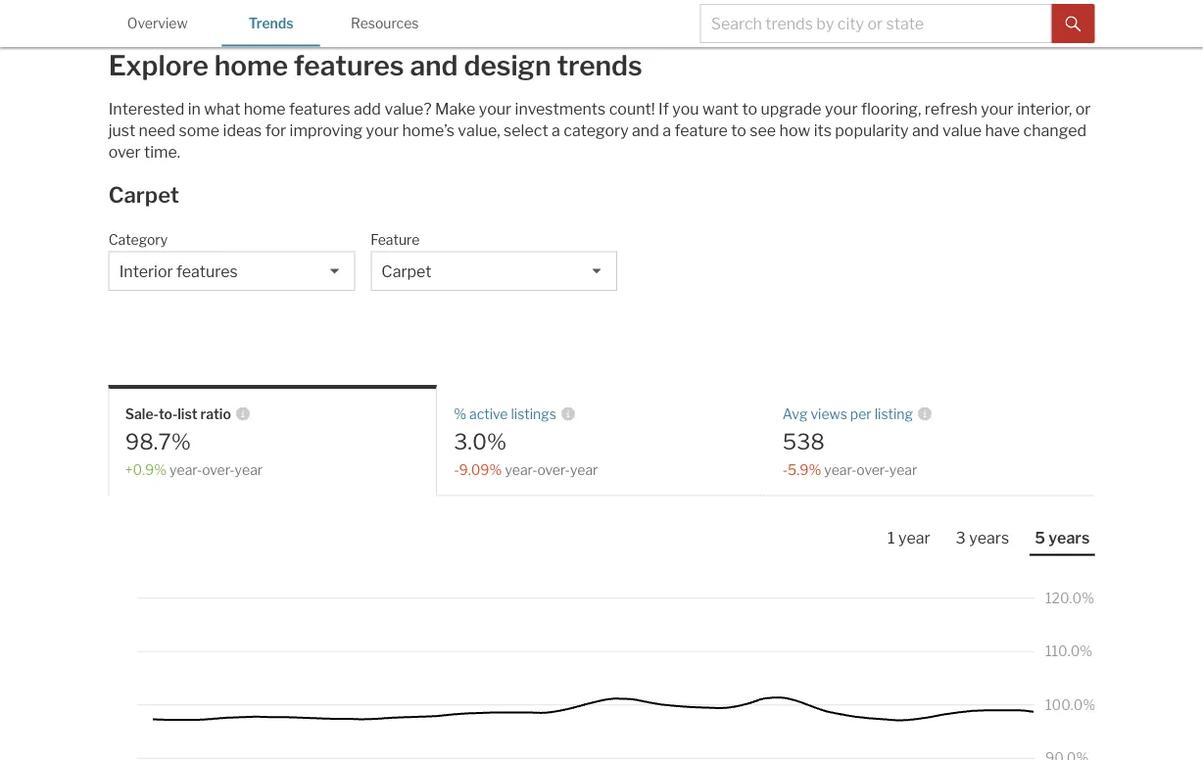 Task type: vqa. For each thing, say whether or not it's contained in the screenshot.
1907
no



Task type: locate. For each thing, give the bounding box(es) containing it.
value
[[943, 121, 982, 140]]

3 year- from the left
[[825, 462, 857, 479]]

- inside 3.0% -9.09% year-over-year
[[454, 462, 459, 479]]

years inside button
[[1049, 529, 1090, 548]]

and down count!
[[632, 121, 660, 140]]

years
[[970, 529, 1010, 548], [1049, 529, 1090, 548]]

0 horizontal spatial -
[[454, 462, 459, 479]]

1 years from the left
[[970, 529, 1010, 548]]

category
[[109, 232, 168, 248]]

interested
[[109, 99, 185, 118]]

to
[[743, 99, 758, 118], [732, 121, 747, 140]]

or
[[1076, 99, 1092, 118]]

overview link
[[109, 0, 207, 45]]

1 vertical spatial home
[[244, 99, 286, 118]]

years inside button
[[970, 529, 1010, 548]]

1
[[888, 529, 896, 548]]

1 horizontal spatial carpet
[[382, 262, 432, 281]]

1 vertical spatial features
[[289, 99, 351, 118]]

resources link
[[336, 0, 434, 45]]

you
[[673, 99, 700, 118]]

0 horizontal spatial year-
[[170, 462, 202, 479]]

value?
[[385, 99, 432, 118]]

2 vertical spatial features
[[177, 262, 238, 281]]

avg
[[783, 406, 808, 422]]

- down 538
[[783, 462, 788, 479]]

Search trends by city or state search field
[[701, 4, 1052, 43]]

avg views per listing
[[783, 406, 914, 422]]

- down 3.0%
[[454, 462, 459, 479]]

0 horizontal spatial years
[[970, 529, 1010, 548]]

3
[[956, 529, 967, 548]]

0 horizontal spatial and
[[410, 48, 458, 82]]

year- inside 538 -5.9% year-over-year
[[825, 462, 857, 479]]

features up add
[[294, 48, 404, 82]]

- inside 538 -5.9% year-over-year
[[783, 462, 788, 479]]

over- inside 3.0% -9.09% year-over-year
[[538, 462, 570, 479]]

what
[[204, 99, 241, 118]]

2 - from the left
[[783, 462, 788, 479]]

0 horizontal spatial over-
[[202, 462, 235, 479]]

views
[[811, 406, 848, 422]]

year-
[[170, 462, 202, 479], [505, 462, 538, 479], [825, 462, 857, 479]]

active
[[470, 406, 508, 422]]

add
[[354, 99, 381, 118]]

year- down the 98.7%
[[170, 462, 202, 479]]

1 horizontal spatial years
[[1049, 529, 1090, 548]]

1 vertical spatial carpet
[[382, 262, 432, 281]]

over- for 538
[[857, 462, 890, 479]]

to left see
[[732, 121, 747, 140]]

over- inside 538 -5.9% year-over-year
[[857, 462, 890, 479]]

features up the improving
[[289, 99, 351, 118]]

a down investments
[[552, 121, 561, 140]]

your up value,
[[479, 99, 512, 118]]

feature
[[371, 232, 420, 248]]

538 -5.9% year-over-year
[[783, 429, 918, 479]]

submit search image
[[1066, 16, 1082, 32]]

see
[[750, 121, 777, 140]]

1 horizontal spatial year-
[[505, 462, 538, 479]]

1 year button
[[883, 528, 936, 554]]

1 year
[[888, 529, 931, 548]]

and up make
[[410, 48, 458, 82]]

and
[[410, 48, 458, 82], [632, 121, 660, 140], [913, 121, 940, 140]]

year- inside 3.0% -9.09% year-over-year
[[505, 462, 538, 479]]

2 over- from the left
[[538, 462, 570, 479]]

0 vertical spatial home
[[214, 48, 288, 82]]

improving
[[290, 121, 363, 140]]

carpet up category
[[109, 181, 179, 208]]

1 year- from the left
[[170, 462, 202, 479]]

3.0%
[[454, 429, 507, 455]]

year inside 538 -5.9% year-over-year
[[890, 462, 918, 479]]

year- inside "98.7% +0.9% year-over-year"
[[170, 462, 202, 479]]

9.09%
[[459, 462, 502, 479]]

your up its
[[826, 99, 858, 118]]

features down category element at left
[[177, 262, 238, 281]]

over
[[109, 142, 141, 162]]

over- for 3.0%
[[538, 462, 570, 479]]

3 over- from the left
[[857, 462, 890, 479]]

2 year- from the left
[[505, 462, 538, 479]]

year inside 3.0% -9.09% year-over-year
[[570, 462, 599, 479]]

home
[[214, 48, 288, 82], [244, 99, 286, 118]]

investments
[[515, 99, 606, 118]]

2 horizontal spatial over-
[[857, 462, 890, 479]]

2 years from the left
[[1049, 529, 1090, 548]]

your down add
[[366, 121, 399, 140]]

a
[[552, 121, 561, 140], [663, 121, 672, 140]]

overview
[[127, 15, 188, 32]]

interior,
[[1018, 99, 1073, 118]]

upgrade
[[761, 99, 822, 118]]

ideas
[[223, 121, 262, 140]]

2 horizontal spatial year-
[[825, 462, 857, 479]]

year
[[235, 462, 263, 479], [570, 462, 599, 479], [890, 462, 918, 479], [899, 529, 931, 548]]

your up have
[[982, 99, 1014, 118]]

carpet
[[109, 181, 179, 208], [382, 262, 432, 281]]

feature element
[[371, 222, 608, 251]]

over- down ratio
[[202, 462, 235, 479]]

years right "5"
[[1049, 529, 1090, 548]]

features
[[294, 48, 404, 82], [289, 99, 351, 118], [177, 262, 238, 281]]

need
[[139, 121, 176, 140]]

years for 5 years
[[1049, 529, 1090, 548]]

trends
[[557, 48, 643, 82]]

3.0% -9.09% year-over-year
[[454, 429, 599, 479]]

your
[[479, 99, 512, 118], [826, 99, 858, 118], [982, 99, 1014, 118], [366, 121, 399, 140]]

1 over- from the left
[[202, 462, 235, 479]]

0 horizontal spatial a
[[552, 121, 561, 140]]

a down if
[[663, 121, 672, 140]]

over- down 'listings' at the bottom
[[538, 462, 570, 479]]

over-
[[202, 462, 235, 479], [538, 462, 570, 479], [857, 462, 890, 479]]

1 - from the left
[[454, 462, 459, 479]]

over- down "per"
[[857, 462, 890, 479]]

list
[[178, 406, 198, 422]]

0 horizontal spatial carpet
[[109, 181, 179, 208]]

2 a from the left
[[663, 121, 672, 140]]

home up "for"
[[244, 99, 286, 118]]

1 horizontal spatial -
[[783, 462, 788, 479]]

make
[[435, 99, 476, 118]]

1 horizontal spatial a
[[663, 121, 672, 140]]

to up see
[[743, 99, 758, 118]]

years right the 3
[[970, 529, 1010, 548]]

refresh
[[925, 99, 978, 118]]

carpet down feature
[[382, 262, 432, 281]]

5 years button
[[1031, 528, 1095, 556]]

over- inside "98.7% +0.9% year-over-year"
[[202, 462, 235, 479]]

year- right 9.09%
[[505, 462, 538, 479]]

have
[[986, 121, 1021, 140]]

1 horizontal spatial over-
[[538, 462, 570, 479]]

and down refresh
[[913, 121, 940, 140]]

year- right 5.9%
[[825, 462, 857, 479]]

-
[[454, 462, 459, 479], [783, 462, 788, 479]]

0 vertical spatial to
[[743, 99, 758, 118]]

home down trends
[[214, 48, 288, 82]]



Task type: describe. For each thing, give the bounding box(es) containing it.
- for 3.0%
[[454, 462, 459, 479]]

1 vertical spatial to
[[732, 121, 747, 140]]

year- for 3.0%
[[505, 462, 538, 479]]

per
[[851, 406, 872, 422]]

interested in what home features add value? make your investments count! if you want to upgrade your flooring, refresh your interior, or just need some ideas for improving your home's value, select a category and a feature to see how its popularity and value have changed over time.
[[109, 99, 1092, 162]]

year- for 538
[[825, 462, 857, 479]]

year inside "98.7% +0.9% year-over-year"
[[235, 462, 263, 479]]

1 a from the left
[[552, 121, 561, 140]]

count!
[[609, 99, 655, 118]]

years for 3 years
[[970, 529, 1010, 548]]

listings
[[511, 406, 557, 422]]

0 vertical spatial carpet
[[109, 181, 179, 208]]

resources
[[351, 15, 419, 32]]

home's
[[402, 121, 455, 140]]

explore home features and design trends
[[109, 48, 643, 82]]

98.7% +0.9% year-over-year
[[125, 429, 263, 479]]

flooring,
[[862, 99, 922, 118]]

value,
[[458, 121, 501, 140]]

ratio
[[200, 406, 231, 422]]

feature
[[675, 121, 728, 140]]

home inside interested in what home features add value? make your investments count! if you want to upgrade your flooring, refresh your interior, or just need some ideas for improving your home's value, select a category and a feature to see how its popularity and value have changed over time.
[[244, 99, 286, 118]]

98.7%
[[125, 429, 191, 455]]

its
[[814, 121, 832, 140]]

time.
[[144, 142, 181, 162]]

popularity
[[836, 121, 909, 140]]

category element
[[109, 222, 345, 251]]

some
[[179, 121, 220, 140]]

2 horizontal spatial and
[[913, 121, 940, 140]]

changed
[[1024, 121, 1087, 140]]

+0.9%
[[125, 462, 167, 479]]

interior
[[119, 262, 173, 281]]

explore
[[109, 48, 209, 82]]

if
[[659, 99, 669, 118]]

5 years
[[1035, 529, 1090, 548]]

% active listings
[[454, 406, 557, 422]]

category
[[564, 121, 629, 140]]

want
[[703, 99, 739, 118]]

year inside button
[[899, 529, 931, 548]]

3 years
[[956, 529, 1010, 548]]

5.9%
[[788, 462, 822, 479]]

5
[[1035, 529, 1046, 548]]

%
[[454, 406, 467, 422]]

how
[[780, 121, 811, 140]]

0 vertical spatial features
[[294, 48, 404, 82]]

trends
[[249, 15, 294, 32]]

- for 538
[[783, 462, 788, 479]]

1 horizontal spatial and
[[632, 121, 660, 140]]

538
[[783, 429, 825, 455]]

3 years button
[[952, 528, 1015, 554]]

to-
[[159, 406, 178, 422]]

just
[[109, 121, 135, 140]]

trends link
[[222, 0, 320, 45]]

in
[[188, 99, 201, 118]]

design
[[464, 48, 552, 82]]

features inside interested in what home features add value? make your investments count! if you want to upgrade your flooring, refresh your interior, or just need some ideas for improving your home's value, select a category and a feature to see how its popularity and value have changed over time.
[[289, 99, 351, 118]]

listing
[[875, 406, 914, 422]]

for
[[265, 121, 286, 140]]

sale-
[[125, 406, 159, 422]]

select
[[504, 121, 549, 140]]

sale-to-list ratio
[[125, 406, 231, 422]]

interior features
[[119, 262, 238, 281]]



